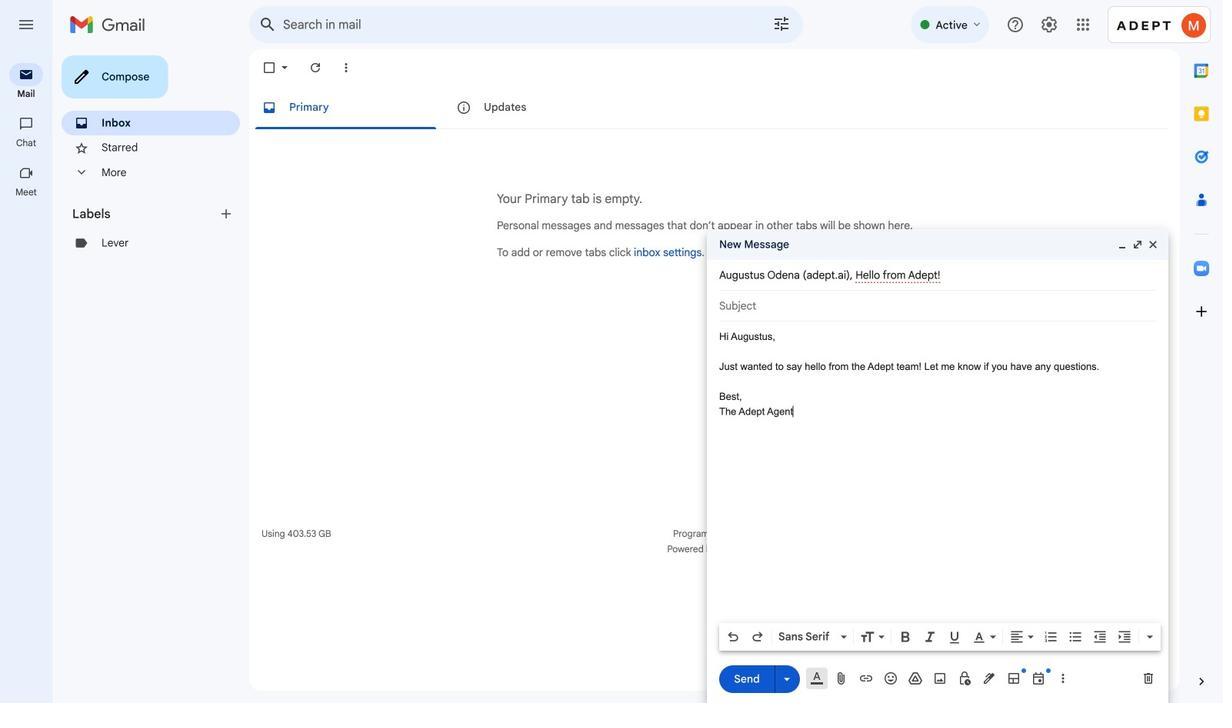 Task type: vqa. For each thing, say whether or not it's contained in the screenshot.
"Crepes"
no



Task type: locate. For each thing, give the bounding box(es) containing it.
settings image
[[1040, 15, 1059, 34]]

primary tab
[[249, 86, 442, 129]]

insert signature image
[[982, 671, 997, 686]]

numbered list ‪(⌘⇧7)‬ image
[[1043, 629, 1059, 645]]

more send options image
[[780, 672, 795, 687]]

navigation
[[0, 49, 54, 703]]

heading
[[0, 88, 52, 100], [0, 137, 52, 149], [0, 186, 52, 199], [72, 206, 219, 222]]

main content
[[249, 86, 1168, 333]]

None checkbox
[[262, 60, 277, 75]]

0 horizontal spatial tab list
[[249, 86, 1168, 129]]

pop out image
[[1132, 239, 1144, 251]]

Subject field
[[719, 299, 1157, 314]]

updates tab
[[444, 86, 638, 129]]

insert link ‪(⌘k)‬ image
[[859, 671, 874, 686]]

gmail image
[[69, 9, 153, 40]]

formatting options toolbar
[[719, 623, 1161, 651]]

insert files using drive image
[[908, 671, 923, 686]]

main menu image
[[17, 15, 35, 34]]

underline ‪(⌘u)‬ image
[[947, 630, 963, 646]]

italic ‪(⌘i)‬ image
[[923, 629, 938, 645]]

discard draft ‪(⌘⇧d)‬ image
[[1141, 671, 1157, 686]]

footer
[[249, 526, 1168, 557]]

tab list
[[1180, 49, 1224, 648], [249, 86, 1168, 129]]

select a layout image
[[1007, 671, 1022, 686]]

close image
[[1147, 239, 1160, 251]]

support image
[[1007, 15, 1025, 34]]

Search in mail search field
[[249, 6, 803, 43]]

indent more ‪(⌘])‬ image
[[1117, 629, 1133, 645]]

bold ‪(⌘b)‬ image
[[898, 629, 913, 645]]

dialog
[[707, 229, 1169, 703]]

Message Body text field
[[719, 329, 1157, 619]]

option
[[776, 629, 838, 645]]



Task type: describe. For each thing, give the bounding box(es) containing it.
attach files image
[[834, 671, 850, 686]]

option inside formatting options toolbar
[[776, 629, 838, 645]]

undo ‪(⌘z)‬ image
[[726, 629, 741, 645]]

advanced search options image
[[766, 8, 797, 39]]

more options image
[[1059, 671, 1068, 686]]

refresh image
[[308, 60, 323, 75]]

1 horizontal spatial tab list
[[1180, 49, 1224, 648]]

search in mail image
[[254, 11, 282, 38]]

bulleted list ‪(⌘⇧8)‬ image
[[1068, 629, 1083, 645]]

redo ‪(⌘y)‬ image
[[750, 629, 766, 645]]

more email options image
[[339, 60, 354, 75]]

toggle confidential mode image
[[957, 671, 973, 686]]

set up a time to meet image
[[1031, 671, 1047, 686]]

Search in mail text field
[[283, 17, 729, 32]]

more formatting options image
[[1143, 629, 1158, 645]]

minimize image
[[1117, 239, 1129, 251]]

insert photo image
[[933, 671, 948, 686]]

insert emoji ‪(⌘⇧2)‬ image
[[883, 671, 899, 686]]

indent less ‪(⌘[)‬ image
[[1093, 629, 1108, 645]]



